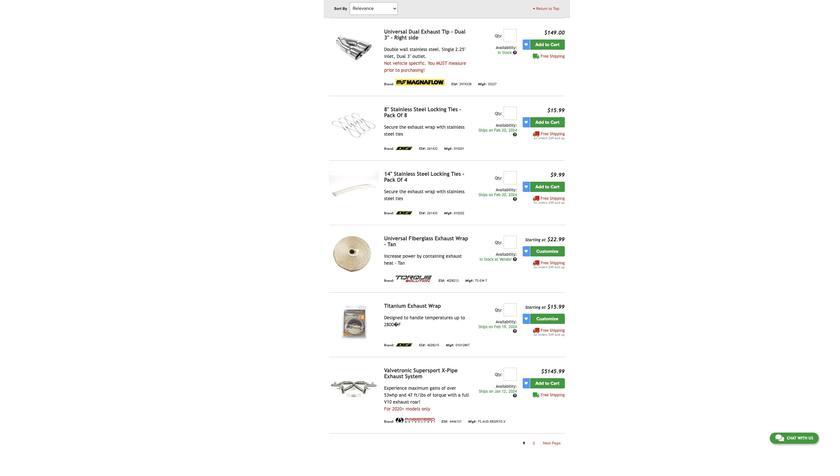 Task type: vqa. For each thing, say whether or not it's contained in the screenshot.
star icon
no



Task type: describe. For each thing, give the bounding box(es) containing it.
dual inside double wall stainless steel. single 2.25" inlet, dual 3" outlet. not vehicle specific. you must measure prior to purchasing!
[[397, 54, 406, 59]]

t
[[486, 279, 488, 283]]

by
[[343, 6, 347, 11]]

up for universal fiberglass exhaust wrap - tan
[[562, 265, 565, 269]]

system
[[405, 373, 423, 380]]

pack for 14"
[[384, 177, 396, 183]]

$49 for universal fiberglass exhaust wrap - tan
[[549, 265, 554, 269]]

wrap inside universal fiberglass exhaust wrap - tan
[[456, 235, 469, 242]]

starting at $22.99
[[526, 236, 565, 243]]

containing
[[423, 253, 445, 259]]

es#: for 8" stainless steel locking ties - pack of 8
[[420, 147, 426, 151]]

qty: for 8" stainless steel locking ties - pack of 8
[[495, 111, 503, 116]]

12,
[[502, 389, 508, 394]]

page
[[552, 441, 561, 445]]

mfg#: ts-ew-t
[[466, 279, 488, 283]]

ships on feb 19, 2024
[[479, 325, 517, 329]]

$49 for 14" stainless steel locking ties - pack of 4
[[549, 201, 554, 204]]

by
[[417, 253, 422, 259]]

es#: 261432
[[420, 147, 438, 151]]

with down 14" stainless steel locking ties - pack of 4
[[437, 189, 446, 194]]

es#4028215 - 010128kt - titanium exhaust wrap - designed to handle temperatures up to 2800f - dei - audi bmw volkswagen mercedes benz mini porsche image
[[329, 303, 379, 341]]

for
[[384, 406, 391, 411]]

question circle image for $149.00
[[513, 51, 517, 55]]

es#261432 - 010201 - 8" stainless steel locking ties - pack of 8 - secure the exhaust wrap with stainless steel ties - dei - audi bmw volkswagen mercedes benz mini porsche image
[[329, 107, 379, 144]]

- right tip
[[451, 29, 453, 35]]

es#: 261435
[[420, 212, 438, 215]]

es#: for 14" stainless steel locking ties - pack of 4
[[420, 212, 426, 215]]

steel for 8
[[414, 106, 426, 113]]

a
[[459, 392, 461, 398]]

handle
[[410, 315, 424, 320]]

measure
[[449, 60, 467, 66]]

feb for $15.99
[[495, 128, 501, 133]]

titanium
[[384, 303, 406, 309]]

exhaust inside increase power by containing exhaust heat - tan
[[446, 253, 462, 259]]

2024 for $15.99
[[509, 128, 517, 133]]

designed to handle temperatures up to 2800�f
[[384, 315, 465, 327]]

exhaust up "handle"
[[408, 303, 427, 309]]

ships for valvetronic supersport x-pipe exhaust system
[[479, 389, 488, 394]]

$22.99
[[548, 236, 565, 243]]

2
[[533, 441, 536, 445]]

es#: 2974338
[[452, 82, 472, 86]]

universal dual exhaust tip - dual 3" - right side
[[384, 29, 466, 41]]

add to cart for $9.99
[[536, 184, 560, 190]]

ships on jan 12, 2024
[[479, 389, 517, 394]]

torque
[[433, 392, 447, 398]]

14" stainless steel locking ties - pack of 4
[[384, 171, 465, 183]]

outlet.
[[413, 54, 427, 59]]

$5145.99
[[542, 368, 565, 375]]

shipping for universal fiberglass exhaust wrap - tan
[[550, 261, 565, 265]]

with left us
[[798, 436, 808, 441]]

es#: 4028215
[[420, 344, 440, 347]]

customize for $15.99
[[537, 316, 559, 322]]

chat with us link
[[770, 433, 820, 444]]

wrap for 4
[[425, 189, 436, 194]]

1
[[523, 441, 525, 445]]

mfg#: for 14" stainless steel locking ties - pack of 4
[[445, 212, 453, 215]]

full
[[462, 392, 469, 398]]

1 link
[[519, 439, 529, 447]]

add for $9.99
[[536, 184, 544, 190]]

stock for universal dual exhaust tip - dual 3" - right side
[[503, 50, 512, 55]]

and for 14" stainless steel locking ties - pack of 4
[[555, 201, 561, 204]]

ew-
[[480, 279, 486, 283]]

starting for $15.99
[[526, 305, 541, 310]]

add for $15.99
[[536, 119, 544, 125]]

the for 4
[[400, 189, 407, 194]]

secure the exhaust wrap with stainless steel ties for 4
[[384, 189, 465, 201]]

4 question circle image from the top
[[513, 329, 517, 333]]

ties for 4
[[396, 196, 403, 201]]

up for 14" stainless steel locking ties - pack of 4
[[562, 201, 565, 204]]

exhaust inside universal fiberglass exhaust wrap - tan
[[435, 235, 454, 242]]

ships for 14" stainless steel locking ties - pack of 4
[[479, 193, 488, 197]]

add to wish list image for $149.00
[[525, 43, 528, 46]]

exhaust inside the valvetronic supersport x-pipe exhaust system
[[384, 373, 404, 380]]

6 free from the top
[[541, 393, 549, 397]]

19,
[[502, 325, 508, 329]]

you
[[428, 60, 435, 66]]

x-
[[442, 367, 447, 374]]

orders for titanium exhaust wrap
[[539, 333, 548, 336]]

up for 8" stainless steel locking ties - pack of 8
[[562, 136, 565, 140]]

35227
[[488, 82, 497, 86]]

2024 for $5145.99
[[509, 389, 517, 394]]

add for $149.00
[[536, 42, 544, 47]]

top
[[554, 6, 560, 11]]

add for $5145.99
[[536, 381, 544, 386]]

2020+
[[393, 406, 405, 411]]

universal for universal fiberglass exhaust wrap - tan
[[384, 235, 407, 242]]

mfg#: 35227
[[479, 82, 497, 86]]

es#261350 - 010141 - t3 titanium turbo shield kit - increase power by containing turbo heat - dei - audi bmw volkswagen mercedes benz mini porsche image
[[329, 0, 379, 5]]

vehicle
[[393, 60, 408, 66]]

es#4446121 - fs.aud.r820v10.v - valvetronic supersport x-pipe exhaust system  - experience maximum gains of over 53whp and 47 ft/lbs of torque with a full v10 exhaust roar! - fabspeed - audi image
[[329, 368, 379, 405]]

question circle image for $15.99
[[513, 133, 517, 137]]

the for 8
[[400, 124, 407, 130]]

stainless for 8" stainless steel locking ties - pack of 8
[[447, 124, 465, 130]]

8"
[[384, 106, 389, 113]]

tan inside universal fiberglass exhaust wrap - tan
[[388, 241, 396, 248]]

fs.aud.r820v10.v
[[478, 420, 506, 424]]

261432
[[428, 147, 438, 151]]

purchasing!
[[401, 67, 425, 73]]

universal dual exhaust tip - dual 3" - right side link
[[384, 29, 466, 41]]

titanium exhaust wrap link
[[384, 303, 441, 309]]

261435
[[428, 212, 438, 215]]

2800�f
[[384, 322, 401, 327]]

1 horizontal spatial dual
[[409, 29, 420, 35]]

orders for 8" stainless steel locking ties - pack of 8
[[539, 136, 548, 140]]

brand: for 8" stainless steel locking ties - pack of 8
[[384, 147, 395, 151]]

brand: for titanium exhaust wrap
[[384, 344, 395, 347]]

availability: for valvetronic supersport x-pipe exhaust system
[[496, 384, 517, 389]]

ties for 8" stainless steel locking ties - pack of 8
[[448, 106, 458, 113]]

3" inside double wall stainless steel. single 2.25" inlet, dual 3" outlet. not vehicle specific. you must measure prior to purchasing!
[[408, 54, 412, 59]]

feb for $9.99
[[495, 193, 501, 197]]

specific.
[[409, 60, 427, 66]]

sort
[[334, 6, 342, 11]]

14"
[[384, 171, 393, 177]]

in for universal dual exhaust tip - dual 3" - right side
[[498, 50, 502, 55]]

pipe
[[447, 367, 458, 374]]

8" stainless steel locking ties - pack of 8
[[384, 106, 462, 118]]

steel for 8" stainless steel locking ties - pack of 8
[[384, 131, 395, 137]]

$49 for titanium exhaust wrap
[[549, 333, 554, 336]]

exhaust down 8" stainless steel locking ties - pack of 8 link
[[408, 124, 424, 130]]

4028215
[[428, 344, 440, 347]]

mfg#: fs.aud.r820v10.v
[[469, 420, 506, 424]]

cart for $9.99
[[551, 184, 560, 190]]

es#: 4446121
[[442, 420, 462, 424]]

- inside 14" stainless steel locking ties - pack of 4
[[463, 171, 465, 177]]

010128kt
[[456, 344, 470, 347]]

caret up image
[[533, 7, 536, 11]]

vendor
[[500, 257, 512, 262]]

- inside universal fiberglass exhaust wrap - tan
[[384, 241, 386, 248]]

magnaflow - corporate logo image
[[396, 79, 445, 86]]

in for universal fiberglass exhaust wrap - tan
[[480, 257, 483, 262]]

paginated product list navigation navigation
[[329, 439, 565, 447]]

not
[[384, 60, 392, 66]]

free for universal fiberglass exhaust wrap - tan
[[541, 261, 549, 265]]

prior
[[384, 67, 394, 73]]

valvetronic supersport x-pipe exhaust system link
[[384, 367, 458, 380]]

shipping for 8" stainless steel locking ties - pack of 8
[[550, 132, 565, 136]]

pack for 8"
[[384, 112, 396, 118]]

in stock at vendor
[[480, 257, 513, 262]]

free for 8" stainless steel locking ties - pack of 8
[[541, 132, 549, 136]]

over
[[447, 385, 457, 391]]

at for $22.99
[[542, 238, 546, 242]]

1 horizontal spatial of
[[442, 385, 446, 391]]

brand: for universal fiberglass exhaust wrap - tan
[[384, 279, 395, 283]]

availability: for 14" stainless steel locking ties - pack of 4
[[496, 188, 517, 192]]

es#: 4028213
[[439, 279, 459, 283]]

add to wish list image for valvetronic supersport x-pipe exhaust system
[[525, 382, 528, 385]]

es#4028213 - ts-ew-t - universal fiberglass exhaust wrap - tan - increase power by containing exhaust heat - tan - torque solution - audi bmw volkswagen mercedes benz mini porsche image
[[329, 236, 379, 273]]

14" stainless steel locking ties - pack of 4 link
[[384, 171, 465, 183]]

valvetronic
[[384, 367, 412, 374]]

free for titanium exhaust wrap
[[541, 328, 549, 333]]

dei - corporate logo image for 8"
[[396, 146, 413, 150]]

double wall stainless steel. single 2.25" inlet, dual 3" outlet. not vehicle specific. you must measure prior to purchasing!
[[384, 47, 467, 73]]

to inside double wall stainless steel. single 2.25" inlet, dual 3" outlet. not vehicle specific. you must measure prior to purchasing!
[[396, 67, 400, 73]]

steel.
[[429, 47, 441, 52]]

us
[[809, 436, 814, 441]]

tip
[[442, 29, 450, 35]]

shipping for 14" stainless steel locking ties - pack of 4
[[550, 196, 565, 201]]

universal fiberglass exhaust wrap - tan
[[384, 235, 469, 248]]

ships on feb 20, 2024 for 8" stainless steel locking ties - pack of 8
[[479, 128, 517, 133]]



Task type: locate. For each thing, give the bounding box(es) containing it.
1 feb from the top
[[495, 128, 501, 133]]

mfg#: left 010128kt
[[446, 344, 455, 347]]

0 vertical spatial stock
[[503, 50, 512, 55]]

1 availability: from the top
[[496, 45, 517, 50]]

universal inside universal dual exhaust tip - dual 3" - right side
[[384, 29, 407, 35]]

customize link for $15.99
[[531, 314, 565, 324]]

customize link down starting at $15.99
[[531, 314, 565, 324]]

mfg#: 010128kt
[[446, 344, 470, 347]]

of
[[397, 112, 403, 118], [397, 177, 403, 183]]

steel down 14"
[[384, 196, 395, 201]]

fabspeed - corporate logo image
[[396, 418, 435, 423]]

add to wish list image for universal fiberglass exhaust wrap - tan
[[525, 250, 528, 253]]

steel inside 8" stainless steel locking ties - pack of 8
[[414, 106, 426, 113]]

of left 4
[[397, 177, 403, 183]]

ties
[[448, 106, 458, 113], [451, 171, 461, 177]]

0 vertical spatial 20,
[[502, 128, 508, 133]]

secure the exhaust wrap with stainless steel ties down the 14" stainless steel locking ties - pack of 4 link
[[384, 189, 465, 201]]

es#: left the 4028215 in the bottom of the page
[[420, 344, 426, 347]]

0 vertical spatial steel
[[384, 131, 395, 137]]

47
[[408, 392, 413, 398]]

2024 for $9.99
[[509, 193, 517, 197]]

8" stainless steel locking ties - pack of 8 link
[[384, 106, 462, 118]]

1 free from the top
[[541, 54, 549, 59]]

mfg#: left the 010202
[[445, 212, 453, 215]]

1 $49 from the top
[[549, 136, 554, 140]]

es#: left the "4028213"
[[439, 279, 446, 283]]

0 horizontal spatial tan
[[388, 241, 396, 248]]

2 free shipping from the top
[[541, 393, 565, 397]]

4 cart from the top
[[551, 381, 560, 386]]

0 vertical spatial secure
[[384, 124, 398, 130]]

at inside starting at $15.99
[[542, 305, 546, 310]]

010202
[[454, 212, 465, 215]]

1 cart from the top
[[551, 42, 560, 47]]

right
[[395, 34, 407, 41]]

0 vertical spatial universal
[[384, 29, 407, 35]]

1 vertical spatial tan
[[398, 260, 405, 266]]

3 add to wish list image from the top
[[525, 185, 528, 188]]

question circle image
[[513, 51, 517, 55], [513, 133, 517, 137], [513, 197, 517, 201], [513, 329, 517, 333]]

add to cart button
[[531, 39, 565, 50], [531, 117, 565, 127], [531, 182, 565, 192], [531, 378, 565, 388]]

4 orders from the top
[[539, 333, 548, 336]]

es#: for valvetronic supersport x-pipe exhaust system
[[442, 420, 449, 424]]

free shipping for $5145.99
[[541, 393, 565, 397]]

exhaust inside universal dual exhaust tip - dual 3" - right side
[[421, 29, 441, 35]]

1 vertical spatial question circle image
[[513, 394, 517, 398]]

of inside 8" stainless steel locking ties - pack of 8
[[397, 112, 403, 118]]

free shipping on orders $49 and up for titanium exhaust wrap
[[534, 328, 565, 336]]

the down 4
[[400, 189, 407, 194]]

gains
[[430, 385, 441, 391]]

availability: for 8" stainless steel locking ties - pack of 8
[[496, 123, 517, 128]]

stainless inside double wall stainless steel. single 2.25" inlet, dual 3" outlet. not vehicle specific. you must measure prior to purchasing!
[[410, 47, 428, 52]]

1 dei - corporate logo image from the top
[[396, 4, 413, 8]]

add to wish list image
[[525, 43, 528, 46], [525, 121, 528, 124], [525, 185, 528, 188], [525, 317, 528, 320]]

1 vertical spatial starting
[[526, 305, 541, 310]]

$9.99
[[551, 172, 565, 178]]

mfg#: for titanium exhaust wrap
[[446, 344, 455, 347]]

1 horizontal spatial 3"
[[408, 54, 412, 59]]

3 question circle image from the top
[[513, 197, 517, 201]]

- left 'right'
[[391, 34, 393, 41]]

mfg#: for 8" stainless steel locking ties - pack of 8
[[445, 147, 453, 151]]

1 vertical spatial universal
[[384, 235, 407, 242]]

add to wish list image for $15.99
[[525, 121, 528, 124]]

dei - corporate logo image
[[396, 4, 413, 8], [396, 146, 413, 150], [396, 211, 413, 215], [396, 343, 413, 347]]

1 shipping from the top
[[550, 54, 565, 59]]

locking inside 8" stainless steel locking ties - pack of 8
[[428, 106, 447, 113]]

2 universal from the top
[[384, 235, 407, 242]]

at for $15.99
[[542, 305, 546, 310]]

2 free from the top
[[541, 132, 549, 136]]

1 vertical spatial 20,
[[502, 193, 508, 197]]

up for titanium exhaust wrap
[[562, 333, 565, 336]]

must
[[437, 60, 448, 66]]

0 vertical spatial the
[[400, 124, 407, 130]]

4 $49 from the top
[[549, 333, 554, 336]]

of left over
[[442, 385, 446, 391]]

0 vertical spatial ties
[[448, 106, 458, 113]]

and inside experience maximum gains of over 53whp and 47 ft/lbs of torque with a full v10 exhaust roar! for 2020+ models only
[[399, 392, 407, 398]]

es#: for universal dual exhaust tip - dual 3" - right side
[[452, 82, 459, 86]]

1 question circle image from the top
[[513, 51, 517, 55]]

1 vertical spatial steel
[[417, 171, 430, 177]]

1 vertical spatial secure
[[384, 189, 398, 194]]

secure for 8" stainless steel locking ties - pack of 8
[[384, 124, 398, 130]]

4 free from the top
[[541, 261, 549, 265]]

3 add to cart from the top
[[536, 184, 560, 190]]

ties
[[396, 131, 403, 137], [396, 196, 403, 201]]

return
[[537, 6, 548, 11]]

1 add to wish list image from the top
[[525, 250, 528, 253]]

0 vertical spatial question circle image
[[513, 257, 517, 261]]

steel right 8
[[414, 106, 426, 113]]

es#: left the '261432'
[[420, 147, 426, 151]]

2 starting from the top
[[526, 305, 541, 310]]

8
[[405, 112, 408, 118]]

dei - corporate logo image up 'right'
[[396, 4, 413, 8]]

availability: for universal fiberglass exhaust wrap - tan
[[496, 252, 517, 257]]

1 vertical spatial $15.99
[[548, 304, 565, 310]]

stock
[[503, 50, 512, 55], [484, 257, 494, 262]]

1 horizontal spatial stock
[[503, 50, 512, 55]]

ships for 8" stainless steel locking ties - pack of 8
[[479, 128, 488, 133]]

the down 8
[[400, 124, 407, 130]]

next page link
[[539, 439, 565, 447]]

question circle image down the "ships on jan 12, 2024"
[[513, 394, 517, 398]]

1 vertical spatial steel
[[384, 196, 395, 201]]

4 add from the top
[[536, 381, 544, 386]]

2 customize link from the top
[[531, 314, 565, 324]]

dual right tip
[[455, 29, 466, 35]]

starting inside starting at $22.99
[[526, 238, 541, 242]]

availability: for titanium exhaust wrap
[[496, 320, 517, 324]]

shipping for titanium exhaust wrap
[[550, 328, 565, 333]]

- down 010201
[[463, 171, 465, 177]]

with down over
[[448, 392, 457, 398]]

2024
[[509, 128, 517, 133], [509, 193, 517, 197], [509, 325, 517, 329], [509, 389, 517, 394]]

wrap down the 010202
[[456, 235, 469, 242]]

customize
[[537, 248, 559, 254], [537, 316, 559, 322]]

ships on feb 20, 2024
[[479, 128, 517, 133], [479, 193, 517, 197]]

1 secure the exhaust wrap with stainless steel ties from the top
[[384, 124, 465, 137]]

secure the exhaust wrap with stainless steel ties down 8" stainless steel locking ties - pack of 8
[[384, 124, 465, 137]]

0 horizontal spatial wrap
[[429, 303, 441, 309]]

side
[[409, 34, 419, 41]]

universal for universal dual exhaust tip - dual 3" - right side
[[384, 29, 407, 35]]

of for 8
[[397, 112, 403, 118]]

exhaust
[[408, 124, 424, 130], [408, 189, 424, 194], [446, 253, 462, 259], [393, 399, 409, 405]]

steel for 14" stainless steel locking ties - pack of 4
[[384, 196, 395, 201]]

mfg#: left 35227
[[479, 82, 487, 86]]

1 vertical spatial 3"
[[408, 54, 412, 59]]

universal
[[384, 29, 407, 35], [384, 235, 407, 242]]

stainless up 'mfg#: 010202'
[[447, 189, 465, 194]]

starting at $15.99
[[526, 304, 565, 310]]

0 vertical spatial wrap
[[425, 124, 436, 130]]

- up increase at bottom
[[384, 241, 386, 248]]

pack inside 8" stainless steel locking ties - pack of 8
[[384, 112, 396, 118]]

2 shipping from the top
[[550, 132, 565, 136]]

3 add to cart button from the top
[[531, 182, 565, 192]]

of inside 14" stainless steel locking ties - pack of 4
[[397, 177, 403, 183]]

0 vertical spatial at
[[542, 238, 546, 242]]

pack inside 14" stainless steel locking ties - pack of 4
[[384, 177, 396, 183]]

es#: left 4446121
[[442, 420, 449, 424]]

exhaust up containing
[[435, 235, 454, 242]]

1 the from the top
[[400, 124, 407, 130]]

1 vertical spatial locking
[[431, 171, 450, 177]]

locking down the '261432'
[[431, 171, 450, 177]]

5 brand: from the top
[[384, 279, 395, 283]]

dual up vehicle
[[397, 54, 406, 59]]

- right heat
[[395, 260, 397, 266]]

exhaust up experience
[[384, 373, 404, 380]]

customize link for $22.99
[[531, 246, 565, 256]]

add to cart button for $149.00
[[531, 39, 565, 50]]

universal inside universal fiberglass exhaust wrap - tan
[[384, 235, 407, 242]]

qty: for universal fiberglass exhaust wrap - tan
[[495, 240, 503, 245]]

1 vertical spatial at
[[495, 257, 499, 262]]

2 horizontal spatial dual
[[455, 29, 466, 35]]

0 vertical spatial steel
[[414, 106, 426, 113]]

universal up increase at bottom
[[384, 235, 407, 242]]

es#: for titanium exhaust wrap
[[420, 344, 426, 347]]

3 feb from the top
[[495, 325, 501, 329]]

$49 for 8" stainless steel locking ties - pack of 8
[[549, 136, 554, 140]]

mfg#: for universal fiberglass exhaust wrap - tan
[[466, 279, 474, 283]]

exhaust up 2020+ on the left bottom
[[393, 399, 409, 405]]

1 vertical spatial the
[[400, 189, 407, 194]]

2974338
[[460, 82, 472, 86]]

1 orders from the top
[[539, 136, 548, 140]]

sort by
[[334, 6, 347, 11]]

tan down power
[[398, 260, 405, 266]]

cart for $5145.99
[[551, 381, 560, 386]]

secure down 14"
[[384, 189, 398, 194]]

2 add from the top
[[536, 119, 544, 125]]

chat with us
[[788, 436, 814, 441]]

mfg#: for universal dual exhaust tip - dual 3" - right side
[[479, 82, 487, 86]]

jan
[[495, 389, 501, 394]]

dei - corporate logo image left es#: 261432
[[396, 146, 413, 150]]

availability:
[[496, 45, 517, 50], [496, 123, 517, 128], [496, 188, 517, 192], [496, 252, 517, 257], [496, 320, 517, 324], [496, 384, 517, 389]]

2 link
[[529, 439, 539, 447]]

locking right 8
[[428, 106, 447, 113]]

0 horizontal spatial 3"
[[384, 34, 389, 41]]

5 free from the top
[[541, 328, 549, 333]]

add to cart button for $9.99
[[531, 182, 565, 192]]

1 wrap from the top
[[425, 124, 436, 130]]

up inside designed to handle temperatures up to 2800�f
[[455, 315, 460, 320]]

titanium exhaust wrap
[[384, 303, 441, 309]]

brand: for valvetronic supersport x-pipe exhaust system
[[384, 420, 395, 424]]

3 $49 from the top
[[549, 265, 554, 269]]

1 question circle image from the top
[[513, 257, 517, 261]]

3 cart from the top
[[551, 184, 560, 190]]

question circle image right vendor
[[513, 257, 517, 261]]

dei - corporate logo image for titanium
[[396, 343, 413, 347]]

models
[[406, 406, 421, 411]]

1 vertical spatial secure the exhaust wrap with stainless steel ties
[[384, 189, 465, 201]]

5 availability: from the top
[[496, 320, 517, 324]]

2 secure the exhaust wrap with stainless steel ties from the top
[[384, 189, 465, 201]]

0 vertical spatial starting
[[526, 238, 541, 242]]

stainless for 4
[[394, 171, 416, 177]]

0 vertical spatial ties
[[396, 131, 403, 137]]

0 vertical spatial wrap
[[456, 235, 469, 242]]

1 starting from the top
[[526, 238, 541, 242]]

1 steel from the top
[[384, 131, 395, 137]]

tan up increase at bottom
[[388, 241, 396, 248]]

ties for 14" stainless steel locking ties - pack of 4
[[451, 171, 461, 177]]

2 vertical spatial feb
[[495, 325, 501, 329]]

2 free shipping on orders $49 and up from the top
[[534, 196, 565, 204]]

4 add to cart button from the top
[[531, 378, 565, 388]]

customize down starting at $22.99
[[537, 248, 559, 254]]

in stock
[[498, 50, 513, 55]]

with up the '261432'
[[437, 124, 446, 130]]

stainless inside 14" stainless steel locking ties - pack of 4
[[394, 171, 416, 177]]

steel for 4
[[417, 171, 430, 177]]

1 2024 from the top
[[509, 128, 517, 133]]

1 add to wish list image from the top
[[525, 43, 528, 46]]

stainless for 14" stainless steel locking ties - pack of 4
[[447, 189, 465, 194]]

inlet,
[[384, 54, 396, 59]]

es#261435 - 010202 - 14" stainless steel locking ties - pack of 4 - secure the exhaust wrap with stainless steel ties - dei - audi bmw volkswagen mercedes benz mini porsche image
[[329, 171, 379, 209]]

temperatures
[[425, 315, 453, 320]]

0 vertical spatial of
[[397, 112, 403, 118]]

2 pack from the top
[[384, 177, 396, 183]]

0 vertical spatial pack
[[384, 112, 396, 118]]

1 brand: from the top
[[384, 5, 395, 8]]

0 vertical spatial ships on feb 20, 2024
[[479, 128, 517, 133]]

1 vertical spatial of
[[427, 392, 432, 398]]

wall
[[400, 47, 409, 52]]

dual right 'right'
[[409, 29, 420, 35]]

4 2024 from the top
[[509, 389, 517, 394]]

starting inside starting at $15.99
[[526, 305, 541, 310]]

next page
[[543, 441, 561, 445]]

2 qty: from the top
[[495, 111, 503, 116]]

free
[[541, 54, 549, 59], [541, 132, 549, 136], [541, 196, 549, 201], [541, 261, 549, 265], [541, 328, 549, 333], [541, 393, 549, 397]]

starting for $22.99
[[526, 238, 541, 242]]

0 vertical spatial feb
[[495, 128, 501, 133]]

chat
[[788, 436, 797, 441]]

2 vertical spatial stainless
[[447, 189, 465, 194]]

increase power by containing exhaust heat - tan
[[384, 253, 462, 266]]

20, for 8" stainless steel locking ties - pack of 8
[[502, 128, 508, 133]]

0 vertical spatial in
[[498, 50, 502, 55]]

1 customize link from the top
[[531, 246, 565, 256]]

brand: for universal dual exhaust tip - dual 3" - right side
[[384, 82, 395, 86]]

free shipping on orders $49 and up
[[534, 132, 565, 140], [534, 196, 565, 204], [534, 261, 565, 269], [534, 328, 565, 336]]

2 orders from the top
[[539, 201, 548, 204]]

stainless
[[391, 106, 412, 113], [394, 171, 416, 177]]

ties down es#: 2974338
[[448, 106, 458, 113]]

of left 8
[[397, 112, 403, 118]]

0 vertical spatial 3"
[[384, 34, 389, 41]]

add to wish list image
[[525, 250, 528, 253], [525, 382, 528, 385]]

customize down starting at $15.99
[[537, 316, 559, 322]]

pack left 8
[[384, 112, 396, 118]]

exhaust down 14" stainless steel locking ties - pack of 4
[[408, 189, 424, 194]]

question circle image for $9.99
[[513, 197, 517, 201]]

2 brand: from the top
[[384, 82, 395, 86]]

free shipping down $149.00 on the top of page
[[541, 54, 565, 59]]

1 $15.99 from the top
[[548, 107, 565, 113]]

0 vertical spatial locking
[[428, 106, 447, 113]]

es#: for universal fiberglass exhaust wrap - tan
[[439, 279, 446, 283]]

0 vertical spatial add to wish list image
[[525, 250, 528, 253]]

7 brand: from the top
[[384, 420, 395, 424]]

stainless right 8"
[[391, 106, 412, 113]]

and for universal fiberglass exhaust wrap - tan
[[555, 265, 561, 269]]

2 $49 from the top
[[549, 201, 554, 204]]

1 horizontal spatial tan
[[398, 260, 405, 266]]

1 vertical spatial ships on feb 20, 2024
[[479, 193, 517, 197]]

- inside 8" stainless steel locking ties - pack of 8
[[460, 106, 462, 113]]

qty: for titanium exhaust wrap
[[495, 308, 503, 312]]

3 2024 from the top
[[509, 325, 517, 329]]

ties inside 8" stainless steel locking ties - pack of 8
[[448, 106, 458, 113]]

es#2974338 - 35227 - universal dual exhaust tip - dual 3" - right side - double wall stainless steel. single 2.25" inlet, dual 3" outlet. - magnaflow - audi volkswagen image
[[329, 29, 379, 66]]

2 ships on feb 20, 2024 from the top
[[479, 193, 517, 197]]

add to cart for $5145.99
[[536, 381, 560, 386]]

2 ties from the top
[[396, 196, 403, 201]]

dei - corporate logo image down 2800�f
[[396, 343, 413, 347]]

1 vertical spatial ties
[[396, 196, 403, 201]]

add to cart for $149.00
[[536, 42, 560, 47]]

0 vertical spatial secure the exhaust wrap with stainless steel ties
[[384, 124, 465, 137]]

1 vertical spatial of
[[397, 177, 403, 183]]

next
[[543, 441, 551, 445]]

stainless inside 8" stainless steel locking ties - pack of 8
[[391, 106, 412, 113]]

3 shipping from the top
[[550, 196, 565, 201]]

dei - corporate logo image left es#: 261435
[[396, 211, 413, 215]]

qty:
[[495, 33, 503, 38], [495, 111, 503, 116], [495, 176, 503, 180], [495, 240, 503, 245], [495, 308, 503, 312], [495, 372, 503, 377]]

1 pack from the top
[[384, 112, 396, 118]]

es#: left 261435
[[420, 212, 426, 215]]

1 horizontal spatial wrap
[[456, 235, 469, 242]]

1 vertical spatial add to wish list image
[[525, 382, 528, 385]]

free shipping down $5145.99
[[541, 393, 565, 397]]

1 qty: from the top
[[495, 33, 503, 38]]

free for 14" stainless steel locking ties - pack of 4
[[541, 196, 549, 201]]

add to cart button for $15.99
[[531, 117, 565, 127]]

2 vertical spatial at
[[542, 305, 546, 310]]

exhaust right containing
[[446, 253, 462, 259]]

4 qty: from the top
[[495, 240, 503, 245]]

1 vertical spatial customize
[[537, 316, 559, 322]]

2 steel from the top
[[384, 196, 395, 201]]

wrap
[[456, 235, 469, 242], [429, 303, 441, 309]]

4028213
[[447, 279, 459, 283]]

6 shipping from the top
[[550, 393, 565, 397]]

question circle image
[[513, 257, 517, 261], [513, 394, 517, 398]]

steel right 4
[[417, 171, 430, 177]]

universal up double
[[384, 29, 407, 35]]

in
[[498, 50, 502, 55], [480, 257, 483, 262]]

2.25"
[[456, 47, 466, 52]]

secure
[[384, 124, 398, 130], [384, 189, 398, 194]]

ties inside 14" stainless steel locking ties - pack of 4
[[451, 171, 461, 177]]

fiberglass
[[409, 235, 434, 242]]

4 dei - corporate logo image from the top
[[396, 343, 413, 347]]

ties for 8
[[396, 131, 403, 137]]

- inside increase power by containing exhaust heat - tan
[[395, 260, 397, 266]]

mfg#: left 010201
[[445, 147, 453, 151]]

of down gains
[[427, 392, 432, 398]]

add to cart for $15.99
[[536, 119, 560, 125]]

secure for 14" stainless steel locking ties - pack of 4
[[384, 189, 398, 194]]

0 vertical spatial $15.99
[[548, 107, 565, 113]]

6 brand: from the top
[[384, 344, 395, 347]]

wrap up temperatures at right
[[429, 303, 441, 309]]

torque solution - corporate logo image
[[396, 275, 432, 282]]

1 vertical spatial wrap
[[425, 189, 436, 194]]

tan inside increase power by containing exhaust heat - tan
[[398, 260, 405, 266]]

3 dei - corporate logo image from the top
[[396, 211, 413, 215]]

availability: for universal dual exhaust tip - dual 3" - right side
[[496, 45, 517, 50]]

2 $15.99 from the top
[[548, 304, 565, 310]]

stainless up mfg#: 010201
[[447, 124, 465, 130]]

mfg#:
[[479, 82, 487, 86], [445, 147, 453, 151], [445, 212, 453, 215], [466, 279, 474, 283], [446, 344, 455, 347], [469, 420, 477, 424]]

free shipping for $149.00
[[541, 54, 565, 59]]

orders for universal fiberglass exhaust wrap - tan
[[539, 265, 548, 269]]

mfg#: for valvetronic supersport x-pipe exhaust system
[[469, 420, 477, 424]]

increase
[[384, 253, 402, 259]]

3" inside universal dual exhaust tip - dual 3" - right side
[[384, 34, 389, 41]]

free shipping on orders $49 and up for 14" stainless steel locking ties - pack of 4
[[534, 196, 565, 204]]

2 2024 from the top
[[509, 193, 517, 197]]

feb
[[495, 128, 501, 133], [495, 193, 501, 197], [495, 325, 501, 329]]

1 vertical spatial stock
[[484, 257, 494, 262]]

5 shipping from the top
[[550, 328, 565, 333]]

wrap down the 14" stainless steel locking ties - pack of 4 link
[[425, 189, 436, 194]]

secure down 8"
[[384, 124, 398, 130]]

1 add from the top
[[536, 42, 544, 47]]

customize for $22.99
[[537, 248, 559, 254]]

4 add to wish list image from the top
[[525, 317, 528, 320]]

4 brand: from the top
[[384, 212, 395, 215]]

cart for $149.00
[[551, 42, 560, 47]]

ships
[[479, 128, 488, 133], [479, 193, 488, 197], [479, 325, 488, 329], [479, 389, 488, 394]]

2 the from the top
[[400, 189, 407, 194]]

qty: for universal dual exhaust tip - dual 3" - right side
[[495, 33, 503, 38]]

ts-
[[475, 279, 480, 283]]

universal fiberglass exhaust wrap - tan link
[[384, 235, 469, 248]]

brand: for 14" stainless steel locking ties - pack of 4
[[384, 212, 395, 215]]

with inside experience maximum gains of over 53whp and 47 ft/lbs of torque with a full v10 exhaust roar! for 2020+ models only
[[448, 392, 457, 398]]

None number field
[[504, 29, 517, 42], [504, 107, 517, 120], [504, 171, 517, 184], [504, 236, 517, 249], [504, 303, 517, 316], [504, 368, 517, 381], [504, 29, 517, 42], [504, 107, 517, 120], [504, 171, 517, 184], [504, 236, 517, 249], [504, 303, 517, 316], [504, 368, 517, 381]]

1 ties from the top
[[396, 131, 403, 137]]

0 horizontal spatial in
[[480, 257, 483, 262]]

mfg#: left ts-
[[466, 279, 474, 283]]

qty: for valvetronic supersport x-pipe exhaust system
[[495, 372, 503, 377]]

mfg#: right 4446121
[[469, 420, 477, 424]]

1 vertical spatial pack
[[384, 177, 396, 183]]

1 vertical spatial ties
[[451, 171, 461, 177]]

6 availability: from the top
[[496, 384, 517, 389]]

stainless right 14"
[[394, 171, 416, 177]]

steel inside 14" stainless steel locking ties - pack of 4
[[417, 171, 430, 177]]

1 vertical spatial feb
[[495, 193, 501, 197]]

0 vertical spatial customize link
[[531, 246, 565, 256]]

exhaust left tip
[[421, 29, 441, 35]]

ships for titanium exhaust wrap
[[479, 325, 488, 329]]

1 vertical spatial stainless
[[447, 124, 465, 130]]

return to top
[[536, 6, 560, 11]]

locking
[[428, 106, 447, 113], [431, 171, 450, 177]]

0 vertical spatial tan
[[388, 241, 396, 248]]

es#: left 2974338
[[452, 82, 459, 86]]

1 20, from the top
[[502, 128, 508, 133]]

roar!
[[411, 399, 421, 405]]

010201
[[454, 147, 465, 151]]

1 vertical spatial free shipping
[[541, 393, 565, 397]]

3" down wall
[[408, 54, 412, 59]]

5 qty: from the top
[[495, 308, 503, 312]]

1 customize from the top
[[537, 248, 559, 254]]

free shipping
[[541, 54, 565, 59], [541, 393, 565, 397]]

of for 4
[[397, 177, 403, 183]]

orders
[[539, 136, 548, 140], [539, 201, 548, 204], [539, 265, 548, 269], [539, 333, 548, 336]]

1 ships on feb 20, 2024 from the top
[[479, 128, 517, 133]]

0 horizontal spatial dual
[[397, 54, 406, 59]]

stainless up outlet.
[[410, 47, 428, 52]]

1 add to cart from the top
[[536, 42, 560, 47]]

and for 8" stainless steel locking ties - pack of 8
[[555, 136, 561, 140]]

2 cart from the top
[[551, 119, 560, 125]]

pack left 4
[[384, 177, 396, 183]]

- down es#: 2974338
[[460, 106, 462, 113]]

3 orders from the top
[[539, 265, 548, 269]]

1 vertical spatial wrap
[[429, 303, 441, 309]]

0 vertical spatial of
[[442, 385, 446, 391]]

20, for 14" stainless steel locking ties - pack of 4
[[502, 193, 508, 197]]

mfg#: 010201
[[445, 147, 465, 151]]

2 20, from the top
[[502, 193, 508, 197]]

2 wrap from the top
[[425, 189, 436, 194]]

exhaust inside experience maximum gains of over 53whp and 47 ft/lbs of torque with a full v10 exhaust roar! for 2020+ models only
[[393, 399, 409, 405]]

3 add from the top
[[536, 184, 544, 190]]

single
[[442, 47, 454, 52]]

cart for $15.99
[[551, 119, 560, 125]]

locking inside 14" stainless steel locking ties - pack of 4
[[431, 171, 450, 177]]

1 add to cart button from the top
[[531, 39, 565, 50]]

only
[[422, 406, 431, 411]]

wrap down 8" stainless steel locking ties - pack of 8
[[425, 124, 436, 130]]

1 vertical spatial stainless
[[394, 171, 416, 177]]

wrap for 8
[[425, 124, 436, 130]]

4 free shipping on orders $49 and up from the top
[[534, 328, 565, 336]]

3" up double
[[384, 34, 389, 41]]

1 horizontal spatial in
[[498, 50, 502, 55]]

2 question circle image from the top
[[513, 133, 517, 137]]

0 vertical spatial free shipping
[[541, 54, 565, 59]]

0 horizontal spatial of
[[427, 392, 432, 398]]

stainless for 8
[[391, 106, 412, 113]]

3 availability: from the top
[[496, 188, 517, 192]]

ties down mfg#: 010201
[[451, 171, 461, 177]]

comments image
[[776, 434, 785, 442]]

0 vertical spatial stainless
[[391, 106, 412, 113]]

4 availability: from the top
[[496, 252, 517, 257]]

customize link down starting at $22.99
[[531, 246, 565, 256]]

1 vertical spatial customize link
[[531, 314, 565, 324]]

qty: for 14" stainless steel locking ties - pack of 4
[[495, 176, 503, 180]]

return to top link
[[533, 6, 560, 12]]

at inside starting at $22.99
[[542, 238, 546, 242]]

2 add to wish list image from the top
[[525, 382, 528, 385]]

3 brand: from the top
[[384, 147, 395, 151]]

1 of from the top
[[397, 112, 403, 118]]

1 vertical spatial in
[[480, 257, 483, 262]]

0 vertical spatial stainless
[[410, 47, 428, 52]]

3 qty: from the top
[[495, 176, 503, 180]]

2 add to cart from the top
[[536, 119, 560, 125]]

2 feb from the top
[[495, 193, 501, 197]]

2 question circle image from the top
[[513, 394, 517, 398]]

0 horizontal spatial stock
[[484, 257, 494, 262]]

heat
[[384, 260, 394, 266]]

to
[[549, 6, 553, 11], [546, 42, 550, 47], [396, 67, 400, 73], [546, 119, 550, 125], [546, 184, 550, 190], [404, 315, 409, 320], [461, 315, 465, 320], [546, 381, 550, 386]]

and
[[555, 136, 561, 140], [555, 201, 561, 204], [555, 265, 561, 269], [555, 333, 561, 336], [399, 392, 407, 398]]

2 of from the top
[[397, 177, 403, 183]]

0 vertical spatial customize
[[537, 248, 559, 254]]

steel down 8"
[[384, 131, 395, 137]]

3 free shipping on orders $49 and up from the top
[[534, 261, 565, 269]]

6 qty: from the top
[[495, 372, 503, 377]]



